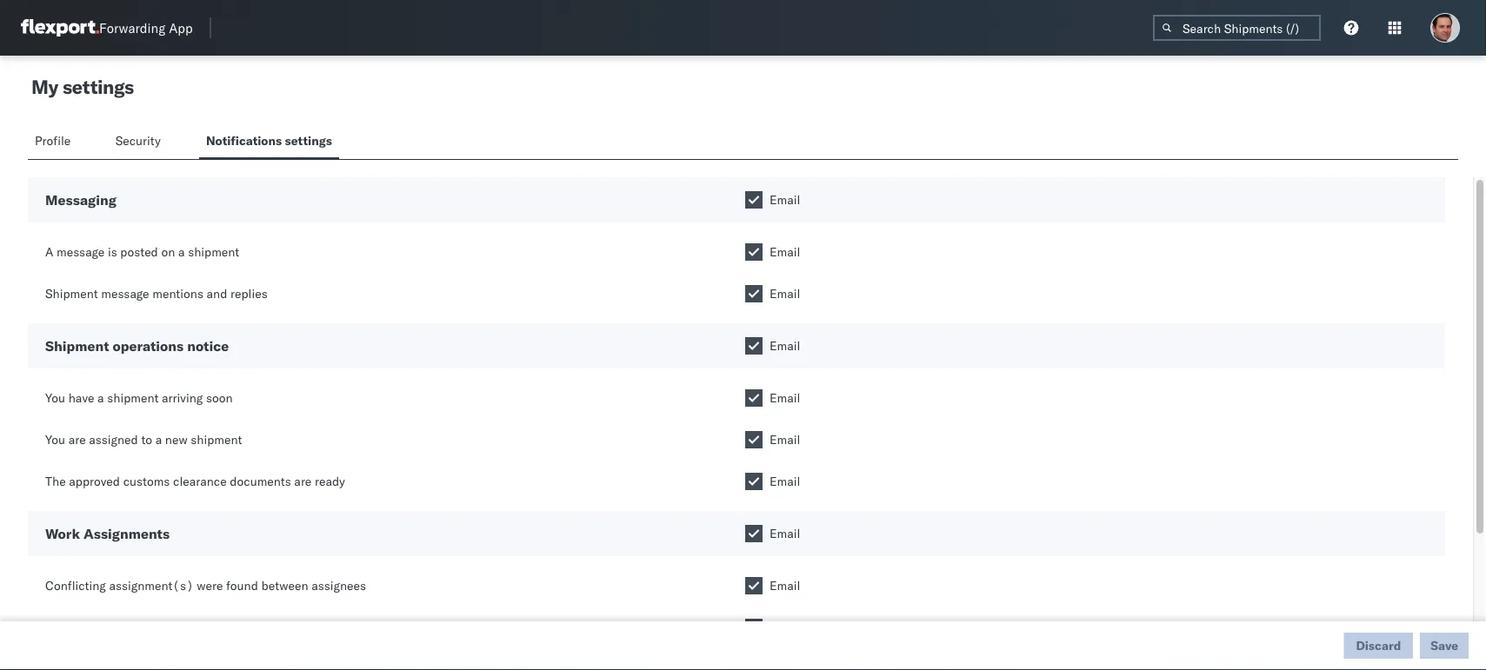 Task type: locate. For each thing, give the bounding box(es) containing it.
settings inside button
[[285, 133, 332, 148]]

email for conflicting assignment(s) were found between assignees
[[770, 578, 800, 594]]

are left ready
[[294, 474, 312, 489]]

were
[[197, 578, 223, 594], [179, 620, 205, 635]]

a right have
[[97, 390, 104, 406]]

2 you from the top
[[45, 432, 65, 447]]

settings right my
[[63, 75, 134, 99]]

is
[[108, 244, 117, 260]]

1 shipment from the top
[[45, 286, 98, 301]]

0 vertical spatial shipment
[[188, 244, 239, 260]]

1 vertical spatial were
[[179, 620, 205, 635]]

1 email from the top
[[770, 192, 800, 207]]

missing
[[45, 620, 88, 635]]

shipment for shipment message mentions and replies
[[45, 286, 98, 301]]

found
[[226, 578, 258, 594], [208, 620, 240, 635]]

mentions
[[152, 286, 203, 301]]

notice
[[187, 337, 229, 355]]

0 vertical spatial assignment(s)
[[109, 578, 194, 594]]

shipment up and
[[188, 244, 239, 260]]

to
[[141, 432, 152, 447]]

email for a message is posted on a shipment
[[770, 244, 800, 260]]

messaging
[[45, 191, 116, 209]]

email for missing assignment(s) were found
[[770, 620, 800, 635]]

0 vertical spatial you
[[45, 390, 65, 406]]

assignment(s) up missing assignment(s) were found
[[109, 578, 194, 594]]

missing assignment(s) were found
[[45, 620, 240, 635]]

forwarding
[[99, 20, 165, 36]]

work
[[45, 525, 80, 543]]

notifications settings
[[206, 133, 332, 148]]

found left between
[[226, 578, 258, 594]]

were down conflicting assignment(s) were found between assignees
[[179, 620, 205, 635]]

5 email from the top
[[770, 390, 800, 406]]

notifications settings button
[[199, 125, 339, 159]]

2 shipment from the top
[[45, 337, 109, 355]]

0 horizontal spatial are
[[68, 432, 86, 447]]

shipment message mentions and replies
[[45, 286, 268, 301]]

1 vertical spatial shipment
[[45, 337, 109, 355]]

shipment down a
[[45, 286, 98, 301]]

settings right the notifications
[[285, 133, 332, 148]]

10 email from the top
[[770, 620, 800, 635]]

soon
[[206, 390, 233, 406]]

1 horizontal spatial settings
[[285, 133, 332, 148]]

assignment(s) for conflicting
[[109, 578, 194, 594]]

8 email from the top
[[770, 526, 800, 541]]

settings
[[63, 75, 134, 99], [285, 133, 332, 148]]

assignment(s) right missing
[[91, 620, 176, 635]]

a
[[45, 244, 53, 260]]

found down conflicting assignment(s) were found between assignees
[[208, 620, 240, 635]]

you
[[45, 390, 65, 406], [45, 432, 65, 447]]

forwarding app link
[[21, 19, 193, 37]]

you left have
[[45, 390, 65, 406]]

9 email from the top
[[770, 578, 800, 594]]

shipment up have
[[45, 337, 109, 355]]

are
[[68, 432, 86, 447], [294, 474, 312, 489]]

work assignments
[[45, 525, 170, 543]]

4 email from the top
[[770, 338, 800, 353]]

customs
[[123, 474, 170, 489]]

2 email from the top
[[770, 244, 800, 260]]

0 vertical spatial message
[[57, 244, 105, 260]]

a right to
[[155, 432, 162, 447]]

shipment for new
[[191, 432, 242, 447]]

3 email from the top
[[770, 286, 800, 301]]

0 vertical spatial found
[[226, 578, 258, 594]]

0 vertical spatial shipment
[[45, 286, 98, 301]]

posted
[[120, 244, 158, 260]]

7 email from the top
[[770, 474, 800, 489]]

shipment right new
[[191, 432, 242, 447]]

shipment
[[188, 244, 239, 260], [107, 390, 159, 406], [191, 432, 242, 447]]

were for missing
[[179, 620, 205, 635]]

0 vertical spatial settings
[[63, 75, 134, 99]]

assignments
[[83, 525, 170, 543]]

Search Shipments (/) text field
[[1153, 15, 1321, 41]]

0 vertical spatial were
[[197, 578, 223, 594]]

found for conflicting assignment(s) were found between assignees
[[226, 578, 258, 594]]

1 vertical spatial found
[[208, 620, 240, 635]]

1 vertical spatial a
[[97, 390, 104, 406]]

you for you are assigned to a new shipment
[[45, 432, 65, 447]]

2 vertical spatial shipment
[[191, 432, 242, 447]]

a
[[178, 244, 185, 260], [97, 390, 104, 406], [155, 432, 162, 447]]

settings for notifications settings
[[285, 133, 332, 148]]

email
[[770, 192, 800, 207], [770, 244, 800, 260], [770, 286, 800, 301], [770, 338, 800, 353], [770, 390, 800, 406], [770, 432, 800, 447], [770, 474, 800, 489], [770, 526, 800, 541], [770, 578, 800, 594], [770, 620, 800, 635]]

email for you have a shipment arriving soon
[[770, 390, 800, 406]]

1 vertical spatial are
[[294, 474, 312, 489]]

1 vertical spatial assignment(s)
[[91, 620, 176, 635]]

you up the the
[[45, 432, 65, 447]]

message right a
[[57, 244, 105, 260]]

None checkbox
[[745, 285, 763, 303], [745, 390, 763, 407], [745, 473, 763, 490], [745, 525, 763, 543], [745, 577, 763, 595], [745, 619, 763, 637], [745, 285, 763, 303], [745, 390, 763, 407], [745, 473, 763, 490], [745, 525, 763, 543], [745, 577, 763, 595], [745, 619, 763, 637]]

0 horizontal spatial settings
[[63, 75, 134, 99]]

2 vertical spatial a
[[155, 432, 162, 447]]

shipment
[[45, 286, 98, 301], [45, 337, 109, 355]]

1 vertical spatial you
[[45, 432, 65, 447]]

are left assigned
[[68, 432, 86, 447]]

1 you from the top
[[45, 390, 65, 406]]

2 horizontal spatial a
[[178, 244, 185, 260]]

app
[[169, 20, 193, 36]]

message
[[57, 244, 105, 260], [101, 286, 149, 301]]

you for you have a shipment arriving soon
[[45, 390, 65, 406]]

shipment up you are assigned to a new shipment
[[107, 390, 159, 406]]

shipment for a
[[188, 244, 239, 260]]

email for the approved customs clearance documents are ready
[[770, 474, 800, 489]]

1 vertical spatial shipment
[[107, 390, 159, 406]]

0 horizontal spatial a
[[97, 390, 104, 406]]

shipment for shipment operations notice
[[45, 337, 109, 355]]

message down "is"
[[101, 286, 149, 301]]

assignment(s)
[[109, 578, 194, 594], [91, 620, 176, 635]]

None checkbox
[[745, 191, 763, 209], [745, 243, 763, 261], [745, 337, 763, 355], [745, 431, 763, 449], [745, 191, 763, 209], [745, 243, 763, 261], [745, 337, 763, 355], [745, 431, 763, 449]]

1 vertical spatial message
[[101, 286, 149, 301]]

6 email from the top
[[770, 432, 800, 447]]

notifications
[[206, 133, 282, 148]]

email for work assignments
[[770, 526, 800, 541]]

a right on
[[178, 244, 185, 260]]

1 vertical spatial settings
[[285, 133, 332, 148]]

email for messaging
[[770, 192, 800, 207]]

were left between
[[197, 578, 223, 594]]



Task type: describe. For each thing, give the bounding box(es) containing it.
message for shipment
[[101, 286, 149, 301]]

clearance
[[173, 474, 227, 489]]

email for you are assigned to a new shipment
[[770, 432, 800, 447]]

conflicting
[[45, 578, 106, 594]]

profile button
[[28, 125, 81, 159]]

found for missing assignment(s) were found
[[208, 620, 240, 635]]

were for conflicting
[[197, 578, 223, 594]]

0 vertical spatial are
[[68, 432, 86, 447]]

settings for my settings
[[63, 75, 134, 99]]

you have a shipment arriving soon
[[45, 390, 233, 406]]

assigned
[[89, 432, 138, 447]]

message for a
[[57, 244, 105, 260]]

security button
[[108, 125, 171, 159]]

assignment(s) for missing
[[91, 620, 176, 635]]

on
[[161, 244, 175, 260]]

you are assigned to a new shipment
[[45, 432, 242, 447]]

forwarding app
[[99, 20, 193, 36]]

arriving
[[162, 390, 203, 406]]

the approved customs clearance documents are ready
[[45, 474, 345, 489]]

new
[[165, 432, 188, 447]]

have
[[68, 390, 94, 406]]

shipment operations notice
[[45, 337, 229, 355]]

a message is posted on a shipment
[[45, 244, 239, 260]]

between
[[261, 578, 308, 594]]

assignees
[[312, 578, 366, 594]]

the
[[45, 474, 66, 489]]

approved
[[69, 474, 120, 489]]

0 vertical spatial a
[[178, 244, 185, 260]]

1 horizontal spatial are
[[294, 474, 312, 489]]

my
[[31, 75, 58, 99]]

conflicting assignment(s) were found between assignees
[[45, 578, 366, 594]]

replies
[[230, 286, 268, 301]]

my settings
[[31, 75, 134, 99]]

1 horizontal spatial a
[[155, 432, 162, 447]]

operations
[[113, 337, 184, 355]]

flexport. image
[[21, 19, 99, 37]]

documents
[[230, 474, 291, 489]]

email for shipment message mentions and replies
[[770, 286, 800, 301]]

and
[[207, 286, 227, 301]]

security
[[115, 133, 161, 148]]

ready
[[315, 474, 345, 489]]

email for shipment operations notice
[[770, 338, 800, 353]]

profile
[[35, 133, 71, 148]]



Task type: vqa. For each thing, say whether or not it's contained in the screenshot.
FLEX-1662119 button
no



